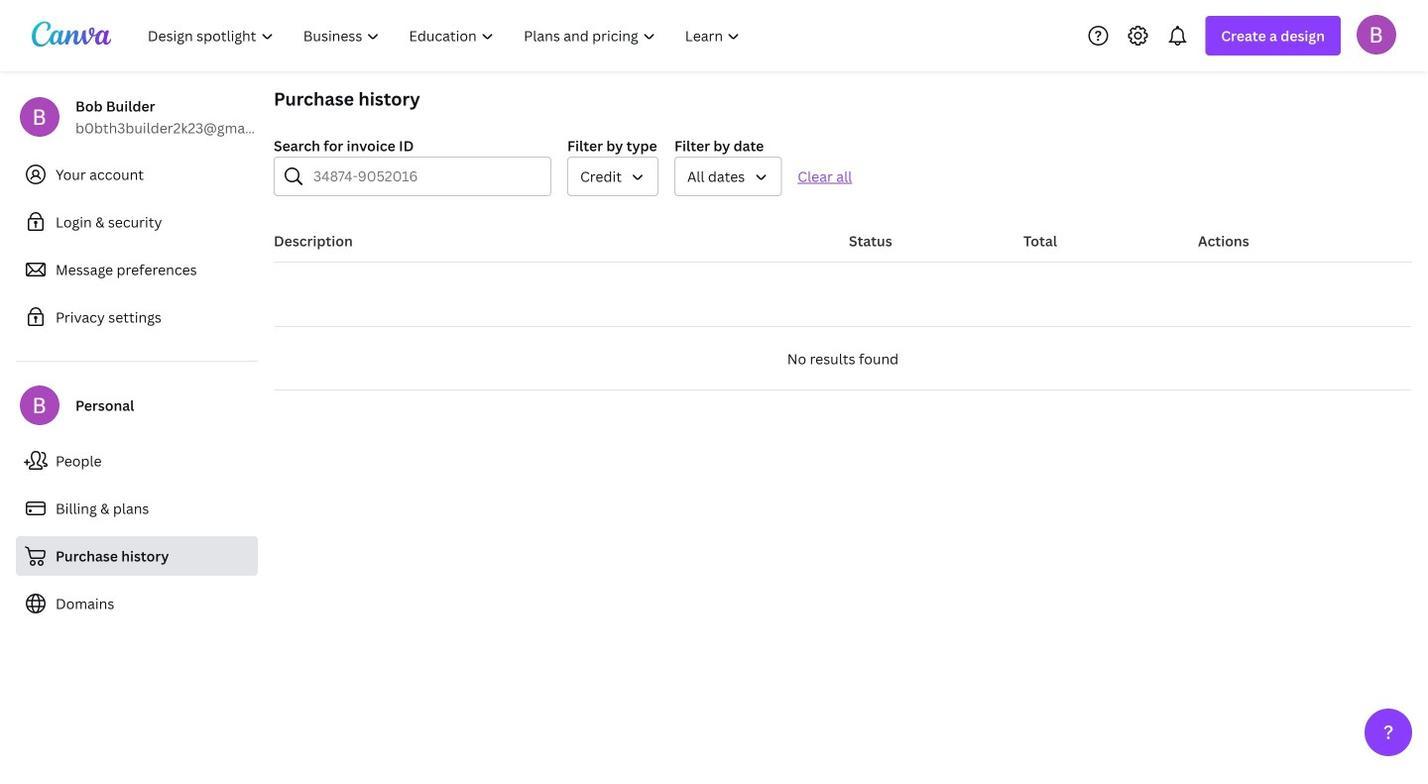 Task type: locate. For each thing, give the bounding box(es) containing it.
top level navigation element
[[135, 16, 758, 56]]

None button
[[568, 157, 659, 196], [675, 157, 782, 196], [568, 157, 659, 196], [675, 157, 782, 196]]

34874-9052016 text field
[[314, 158, 539, 195]]

bob builder image
[[1357, 15, 1397, 54]]



Task type: vqa. For each thing, say whether or not it's contained in the screenshot.
"Rounded Square" image
no



